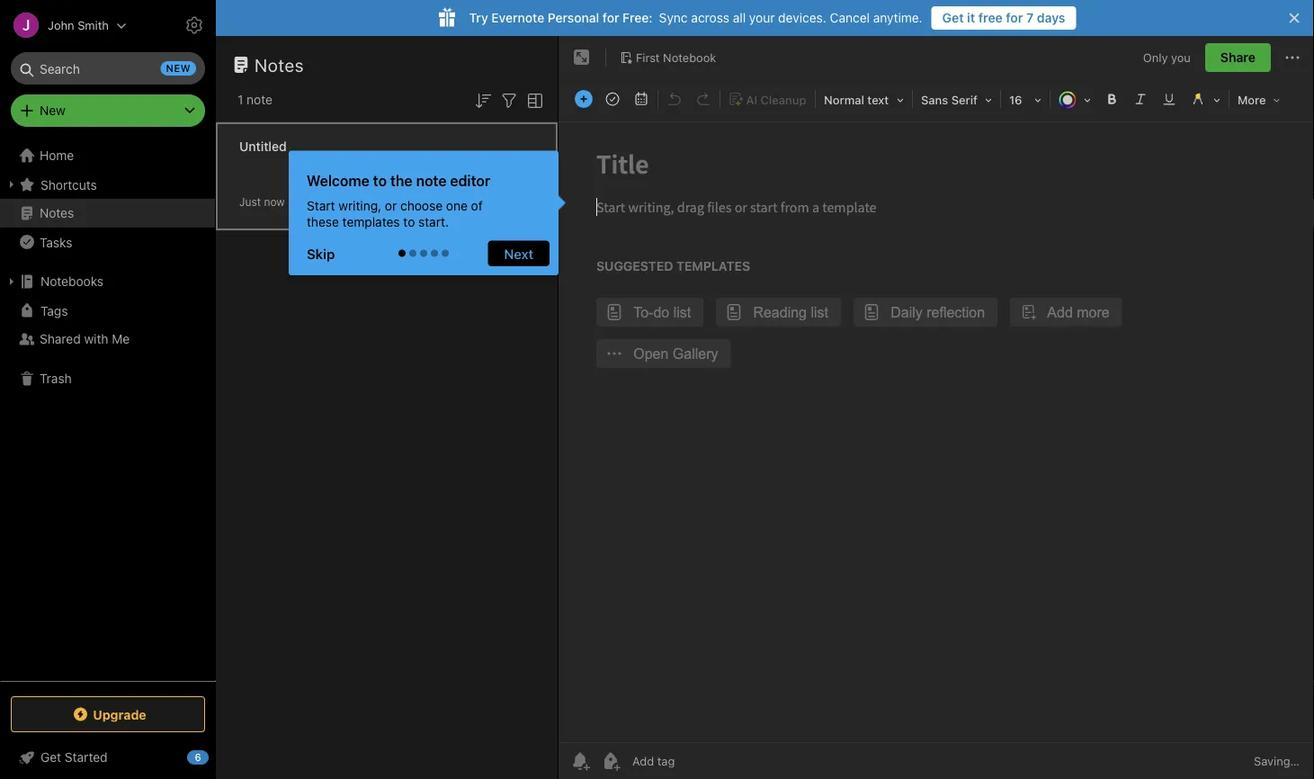 Task type: describe. For each thing, give the bounding box(es) containing it.
first notebook
[[636, 50, 717, 64]]

just
[[239, 196, 261, 208]]

Insert field
[[571, 86, 598, 112]]

new button
[[11, 94, 205, 127]]

of
[[471, 198, 483, 213]]

only you
[[1144, 51, 1191, 64]]

days
[[1037, 10, 1066, 25]]

start.
[[419, 214, 449, 229]]

task image
[[600, 86, 625, 112]]

you
[[1172, 51, 1191, 64]]

all
[[733, 10, 746, 25]]

share
[[1221, 50, 1256, 65]]

welcome
[[307, 172, 370, 189]]

expand note image
[[571, 47, 593, 68]]

it
[[967, 10, 976, 25]]

get it free for 7 days
[[943, 10, 1066, 25]]

underline image
[[1157, 86, 1182, 112]]

sync
[[659, 10, 688, 25]]

tree containing home
[[0, 141, 216, 680]]

shared with me
[[40, 332, 130, 346]]

share button
[[1206, 43, 1272, 72]]

welcome to the note editor start writing, or choose one of these templates to start.
[[307, 172, 491, 229]]

notebooks link
[[0, 267, 215, 296]]

Font size field
[[1003, 86, 1048, 112]]

devices.
[[779, 10, 827, 25]]

Heading level field
[[818, 86, 911, 112]]

skip
[[307, 246, 335, 261]]

sans serif
[[921, 93, 978, 107]]

16
[[1010, 93, 1023, 107]]

your
[[749, 10, 775, 25]]

shared with me link
[[0, 325, 215, 354]]

first notebook button
[[614, 45, 723, 70]]

personal
[[548, 10, 600, 25]]

saving…
[[1255, 755, 1300, 768]]

normal text
[[824, 93, 889, 107]]

writing,
[[339, 198, 382, 213]]

home link
[[0, 141, 216, 170]]

editor
[[450, 172, 491, 189]]

try evernote personal for free: sync across all your devices. cancel anytime.
[[469, 10, 923, 25]]

settings image
[[184, 14, 205, 36]]

the
[[391, 172, 413, 189]]

Add tag field
[[631, 754, 766, 769]]

only
[[1144, 51, 1168, 64]]

cancel
[[830, 10, 870, 25]]

italic image
[[1128, 86, 1154, 112]]

Search text field
[[23, 52, 193, 85]]

anytime.
[[874, 10, 923, 25]]

sans
[[921, 93, 949, 107]]

templates
[[343, 214, 400, 229]]

untitled
[[239, 139, 287, 154]]

note inside welcome to the note editor start writing, or choose one of these templates to start.
[[416, 172, 447, 189]]

notebooks
[[40, 274, 104, 289]]

calendar event image
[[629, 86, 654, 112]]

Font color field
[[1053, 86, 1098, 112]]

skip button
[[298, 241, 351, 266]]

text
[[868, 93, 889, 107]]



Task type: locate. For each thing, give the bounding box(es) containing it.
1 note
[[238, 92, 273, 107]]

0 horizontal spatial to
[[373, 172, 387, 189]]

7
[[1027, 10, 1034, 25]]

1
[[238, 92, 243, 107]]

tree
[[0, 141, 216, 680]]

free
[[979, 10, 1003, 25]]

for left free: at left
[[603, 10, 620, 25]]

or
[[385, 198, 397, 213]]

1 horizontal spatial note
[[416, 172, 447, 189]]

bold image
[[1100, 86, 1125, 112]]

add tag image
[[600, 750, 622, 772]]

tags
[[40, 303, 68, 318]]

home
[[40, 148, 74, 163]]

these
[[307, 214, 339, 229]]

me
[[112, 332, 130, 346]]

0 horizontal spatial for
[[603, 10, 620, 25]]

1 horizontal spatial for
[[1006, 10, 1024, 25]]

next button
[[488, 241, 550, 266]]

1 vertical spatial note
[[416, 172, 447, 189]]

serif
[[952, 93, 978, 107]]

0 vertical spatial notes
[[255, 54, 304, 75]]

1 horizontal spatial notes
[[255, 54, 304, 75]]

notebook
[[663, 50, 717, 64]]

trash
[[40, 371, 72, 386]]

shortcuts
[[40, 177, 97, 192]]

shortcuts button
[[0, 170, 215, 199]]

to left the at the left
[[373, 172, 387, 189]]

tasks button
[[0, 228, 215, 256]]

more
[[1238, 93, 1267, 107]]

tasks
[[40, 235, 72, 249]]

across
[[691, 10, 730, 25]]

start
[[307, 198, 335, 213]]

Note Editor text field
[[559, 122, 1315, 742]]

note up choose
[[416, 172, 447, 189]]

notes up "tasks"
[[40, 206, 74, 220]]

for
[[603, 10, 620, 25], [1006, 10, 1024, 25]]

note
[[247, 92, 273, 107], [416, 172, 447, 189]]

for inside button
[[1006, 10, 1024, 25]]

for left the 7
[[1006, 10, 1024, 25]]

to down choose
[[403, 214, 415, 229]]

None search field
[[23, 52, 193, 85]]

1 vertical spatial notes
[[40, 206, 74, 220]]

new
[[40, 103, 65, 118]]

just now
[[239, 196, 285, 208]]

1 vertical spatial to
[[403, 214, 415, 229]]

1 horizontal spatial to
[[403, 214, 415, 229]]

next
[[504, 246, 534, 261]]

1 for from the left
[[603, 10, 620, 25]]

one
[[446, 198, 468, 213]]

try
[[469, 10, 488, 25]]

upgrade button
[[11, 696, 205, 732]]

free:
[[623, 10, 653, 25]]

Highlight field
[[1184, 86, 1227, 112]]

0 vertical spatial to
[[373, 172, 387, 189]]

notes link
[[0, 199, 215, 228]]

More field
[[1232, 86, 1287, 112]]

normal
[[824, 93, 865, 107]]

for for free:
[[603, 10, 620, 25]]

note right 1
[[247, 92, 273, 107]]

choose
[[400, 198, 443, 213]]

expand notebooks image
[[4, 274, 19, 289]]

shared
[[40, 332, 81, 346]]

Font family field
[[915, 86, 999, 112]]

notes
[[255, 54, 304, 75], [40, 206, 74, 220]]

with
[[84, 332, 108, 346]]

get it free for 7 days button
[[932, 6, 1077, 30]]

notes inside 'link'
[[40, 206, 74, 220]]

0 vertical spatial note
[[247, 92, 273, 107]]

notes up 1 note
[[255, 54, 304, 75]]

tags button
[[0, 296, 215, 325]]

to
[[373, 172, 387, 189], [403, 214, 415, 229]]

note window element
[[559, 36, 1315, 779]]

click to collapse image
[[209, 746, 223, 768]]

for for 7
[[1006, 10, 1024, 25]]

upgrade
[[93, 707, 146, 722]]

0 horizontal spatial notes
[[40, 206, 74, 220]]

get
[[943, 10, 964, 25]]

trash link
[[0, 364, 215, 393]]

2 for from the left
[[1006, 10, 1024, 25]]

0 horizontal spatial note
[[247, 92, 273, 107]]

add a reminder image
[[570, 750, 591, 772]]

first
[[636, 50, 660, 64]]

now
[[264, 196, 285, 208]]

evernote
[[492, 10, 545, 25]]



Task type: vqa. For each thing, say whether or not it's contained in the screenshot.
Unlock unlimited notes
no



